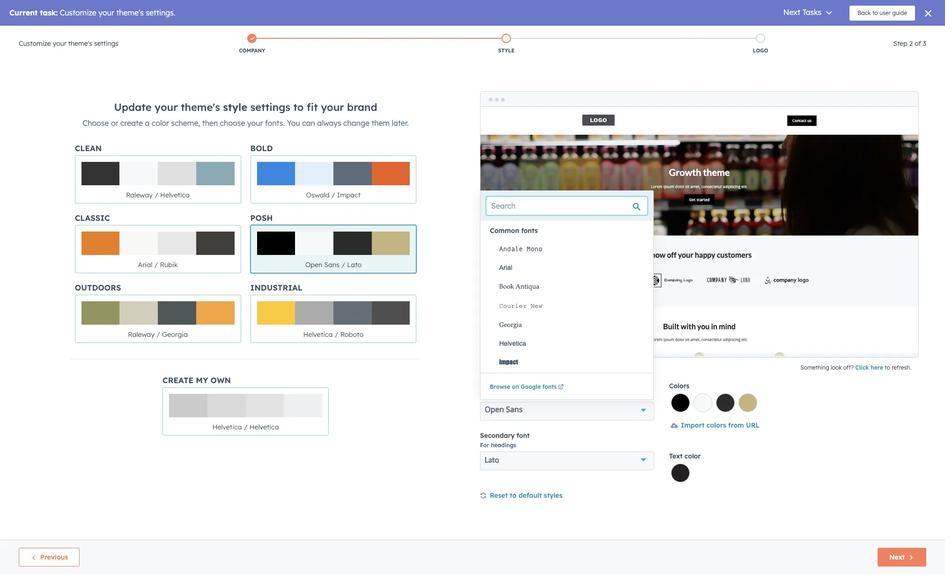 Task type: vqa. For each thing, say whether or not it's contained in the screenshot.


Task type: locate. For each thing, give the bounding box(es) containing it.
outdoors
[[75, 283, 121, 293]]

theme's right "customize"
[[68, 39, 92, 48]]

font inside primary font for body text
[[508, 382, 521, 391]]

1 vertical spatial for
[[480, 442, 489, 449]]

menu item
[[795, 26, 797, 41], [797, 26, 815, 41], [815, 26, 836, 41], [836, 26, 854, 41], [854, 26, 868, 41]]

0 horizontal spatial georgia
[[162, 331, 188, 339]]

georgia up create
[[162, 331, 188, 339]]

clean
[[75, 143, 102, 153]]

1 horizontal spatial theme's
[[181, 101, 220, 114]]

settings
[[94, 39, 118, 48], [250, 101, 290, 114]]

impact up on
[[499, 358, 518, 366]]

1 vertical spatial font
[[517, 432, 530, 440]]

arial inside arial button
[[499, 264, 512, 272]]

0 vertical spatial fonts
[[521, 227, 538, 235]]

arial up book
[[499, 264, 512, 272]]

1 vertical spatial raleway
[[128, 331, 155, 339]]

for down the secondary
[[480, 442, 489, 449]]

browse
[[490, 384, 510, 391]]

color right "text"
[[685, 452, 701, 461]]

helvetica inside button
[[499, 340, 526, 348]]

raleway for outdoors
[[128, 331, 155, 339]]

0 horizontal spatial color
[[152, 119, 169, 128]]

to right reset
[[510, 492, 517, 500]]

2 vertical spatial to
[[510, 492, 517, 500]]

your
[[53, 39, 66, 48], [155, 101, 178, 114], [321, 101, 344, 114], [247, 119, 263, 128]]

theme's up then on the top left of page
[[181, 101, 220, 114]]

font right the secondary
[[517, 432, 530, 440]]

font up text
[[508, 382, 521, 391]]

oswald / impact
[[306, 191, 361, 200]]

music
[[903, 30, 919, 37]]

1 vertical spatial theme's
[[181, 101, 220, 114]]

0 vertical spatial georgia
[[499, 321, 522, 329]]

helvetica / helvetica
[[212, 423, 279, 432]]

your left fonts.
[[247, 119, 263, 128]]

1 for from the top
[[480, 393, 489, 400]]

browse on google fonts
[[490, 384, 557, 391]]

book antiqua
[[499, 283, 539, 291]]

0 horizontal spatial fonts
[[521, 227, 538, 235]]

/ for create my own
[[244, 423, 248, 432]]

menu containing music
[[746, 26, 934, 41]]

raleway / georgia
[[128, 331, 188, 339]]

/ for outdoors
[[156, 331, 160, 339]]

oswald
[[306, 191, 330, 200]]

primary
[[480, 382, 506, 391]]

body
[[491, 393, 505, 400]]

company
[[239, 47, 265, 54]]

1 vertical spatial georgia
[[162, 331, 188, 339]]

/
[[155, 191, 158, 200], [331, 191, 335, 200], [154, 261, 158, 269], [342, 261, 345, 269], [156, 331, 160, 339], [335, 331, 338, 339], [244, 423, 248, 432]]

text
[[669, 452, 683, 461]]

open sans / lato
[[305, 261, 362, 269]]

create my own
[[163, 376, 231, 385]]

book antiqua button
[[490, 277, 653, 296]]

update your theme's style settings to fit your brand choose or create a color scheme, then choose your fonts. you can always change them later.
[[83, 101, 409, 128]]

url
[[746, 422, 760, 430]]

fonts.
[[265, 119, 285, 128]]

for inside secondary font for headings
[[480, 442, 489, 449]]

1 horizontal spatial color
[[685, 452, 701, 461]]

secondary font for headings
[[480, 432, 530, 449]]

menu
[[746, 26, 934, 41]]

0 vertical spatial theme's
[[68, 39, 92, 48]]

colors
[[669, 382, 690, 391]]

5 menu item from the left
[[854, 26, 868, 41]]

3
[[923, 39, 926, 48]]

1 horizontal spatial impact
[[499, 358, 518, 366]]

georgia button
[[490, 316, 653, 334]]

can
[[302, 119, 315, 128]]

style list item
[[379, 32, 634, 56]]

previous button
[[19, 548, 80, 567]]

font for primary font
[[508, 382, 521, 391]]

fonts up mono
[[521, 227, 538, 235]]

0 vertical spatial raleway
[[126, 191, 153, 200]]

list containing company
[[125, 32, 888, 56]]

always
[[317, 119, 341, 128]]

list
[[125, 32, 888, 56]]

/ for bold
[[331, 191, 335, 200]]

change
[[343, 119, 370, 128]]

your right "customize"
[[53, 39, 66, 48]]

1 horizontal spatial to
[[510, 492, 517, 500]]

None checkbox
[[250, 156, 417, 204], [75, 225, 241, 274], [250, 295, 417, 343], [250, 156, 417, 204], [75, 225, 241, 274], [250, 295, 417, 343]]

font inside secondary font for headings
[[517, 432, 530, 440]]

0 vertical spatial to
[[293, 101, 304, 114]]

1 horizontal spatial fonts
[[543, 384, 557, 391]]

roboto
[[340, 331, 364, 339]]

0 horizontal spatial settings
[[94, 39, 118, 48]]

/ for classic
[[154, 261, 158, 269]]

/ for industrial
[[335, 331, 338, 339]]

0 horizontal spatial arial
[[138, 261, 152, 269]]

impact inside button
[[499, 358, 518, 366]]

link opens in a new window image
[[558, 384, 564, 392]]

off?
[[843, 364, 854, 371]]

to for fit
[[293, 101, 304, 114]]

rubik
[[160, 261, 178, 269]]

logo
[[753, 47, 768, 54]]

helvetica for helvetica / roboto
[[303, 331, 333, 339]]

0 horizontal spatial impact
[[337, 191, 361, 200]]

arial button
[[490, 259, 653, 277]]

to right here
[[885, 364, 890, 371]]

font
[[508, 382, 521, 391], [517, 432, 530, 440]]

None checkbox
[[75, 156, 241, 204], [250, 225, 417, 274], [75, 295, 241, 343], [163, 388, 329, 436], [75, 156, 241, 204], [250, 225, 417, 274], [75, 295, 241, 343], [163, 388, 329, 436]]

arial
[[138, 261, 152, 269], [499, 264, 512, 272]]

common
[[490, 227, 519, 235]]

link opens in a new window image
[[558, 385, 564, 391]]

from
[[728, 422, 744, 430]]

import
[[681, 422, 705, 430]]

georgia
[[499, 321, 522, 329], [162, 331, 188, 339]]

0 horizontal spatial theme's
[[68, 39, 92, 48]]

Search search field
[[486, 197, 648, 215]]

your up scheme,
[[155, 101, 178, 114]]

color inside update your theme's style settings to fit your brand choose or create a color scheme, then choose your fonts. you can always change them later.
[[152, 119, 169, 128]]

for
[[480, 393, 489, 400], [480, 442, 489, 449]]

courier new button
[[490, 296, 653, 316]]

impact
[[337, 191, 361, 200], [499, 358, 518, 366]]

1 horizontal spatial georgia
[[499, 321, 522, 329]]

arial / rubik
[[138, 261, 178, 269]]

click
[[855, 364, 869, 371]]

raleway / helvetica
[[126, 191, 190, 200]]

to inside update your theme's style settings to fit your brand choose or create a color scheme, then choose your fonts. you can always change them later.
[[293, 101, 304, 114]]

georgia down the courier
[[499, 321, 522, 329]]

arial for arial
[[499, 264, 512, 272]]

0 vertical spatial color
[[152, 119, 169, 128]]

raleway for clean
[[126, 191, 153, 200]]

headings
[[491, 442, 516, 449]]

for inside primary font for body text
[[480, 393, 489, 400]]

2 horizontal spatial to
[[885, 364, 890, 371]]

1 vertical spatial settings
[[250, 101, 290, 114]]

0 vertical spatial for
[[480, 393, 489, 400]]

impact right oswald
[[337, 191, 361, 200]]

1 horizontal spatial arial
[[499, 264, 512, 272]]

color right the a
[[152, 119, 169, 128]]

fonts left link opens in a new window icon
[[543, 384, 557, 391]]

0 vertical spatial font
[[508, 382, 521, 391]]

color
[[152, 119, 169, 128], [685, 452, 701, 461]]

my
[[196, 376, 208, 385]]

arial left "rubik"
[[138, 261, 152, 269]]

0 vertical spatial impact
[[337, 191, 361, 200]]

2 menu item from the left
[[797, 26, 815, 41]]

2 for from the top
[[480, 442, 489, 449]]

notifications button
[[869, 26, 885, 41]]

arial for arial / rubik
[[138, 261, 152, 269]]

fonts
[[521, 227, 538, 235], [543, 384, 557, 391]]

to left fit on the left top of the page
[[293, 101, 304, 114]]

styles
[[544, 492, 563, 500]]

for down 'primary'
[[480, 393, 489, 400]]

0 horizontal spatial to
[[293, 101, 304, 114]]

1 vertical spatial impact
[[499, 358, 518, 366]]

fonts inside button
[[521, 227, 538, 235]]

1 vertical spatial to
[[885, 364, 890, 371]]

georgia inside button
[[499, 321, 522, 329]]

theme's
[[68, 39, 92, 48], [181, 101, 220, 114]]

/ for clean
[[155, 191, 158, 200]]

0 vertical spatial settings
[[94, 39, 118, 48]]

theme's inside update your theme's style settings to fit your brand choose or create a color scheme, then choose your fonts. you can always change them later.
[[181, 101, 220, 114]]

helvetica
[[160, 191, 190, 200], [303, 331, 333, 339], [499, 340, 526, 348], [212, 423, 242, 432], [249, 423, 279, 432]]

1 horizontal spatial settings
[[250, 101, 290, 114]]



Task type: describe. For each thing, give the bounding box(es) containing it.
brand
[[347, 101, 377, 114]]

google
[[521, 384, 541, 391]]

look
[[831, 364, 842, 371]]

hubspot image
[[17, 28, 28, 39]]

step
[[893, 39, 908, 48]]

logo list item
[[634, 32, 888, 56]]

update
[[114, 101, 152, 114]]

colors
[[707, 422, 726, 430]]

on
[[512, 384, 519, 391]]

helvetica for helvetica
[[499, 340, 526, 348]]

later.
[[392, 119, 409, 128]]

2
[[909, 39, 913, 48]]

of
[[915, 39, 921, 48]]

helvetica for helvetica / helvetica
[[212, 423, 242, 432]]

sans
[[324, 261, 340, 269]]

new
[[531, 303, 543, 310]]

something look off? click here to refresh.
[[801, 364, 911, 371]]

customize
[[19, 39, 51, 48]]

industrial
[[250, 283, 303, 293]]

text
[[507, 393, 518, 400]]

company completed list item
[[125, 32, 379, 56]]

for for primary font
[[480, 393, 489, 400]]

text color
[[669, 452, 701, 461]]

customize your theme's settings
[[19, 39, 118, 48]]

default
[[519, 492, 542, 500]]

reset
[[490, 492, 508, 500]]

choose
[[220, 119, 245, 128]]

common fonts button
[[490, 223, 538, 239]]

own
[[211, 376, 231, 385]]

andale
[[499, 245, 523, 253]]

or
[[111, 119, 118, 128]]

import colors from url
[[681, 422, 760, 430]]

previous
[[40, 554, 68, 562]]

hubspot link
[[11, 28, 35, 39]]

3 menu item from the left
[[815, 26, 836, 41]]

then
[[202, 119, 218, 128]]

helvetica button
[[490, 334, 653, 353]]

step 2 of 3
[[893, 39, 926, 48]]

font for secondary font
[[517, 432, 530, 440]]

lato
[[347, 261, 362, 269]]

4 menu item from the left
[[836, 26, 854, 41]]

classic
[[75, 213, 110, 223]]

secondary
[[480, 432, 515, 440]]

1 vertical spatial fonts
[[543, 384, 557, 391]]

scheme,
[[171, 119, 200, 128]]

1 menu item from the left
[[795, 26, 797, 41]]

antiqua
[[516, 283, 539, 291]]

for for secondary font
[[480, 442, 489, 449]]

colors element
[[669, 394, 759, 413]]

import colors from url button
[[669, 420, 761, 432]]

theme's for settings
[[68, 39, 92, 48]]

your up always on the top left of the page
[[321, 101, 344, 114]]

next
[[890, 554, 905, 562]]

next button
[[878, 548, 926, 567]]

create
[[163, 376, 194, 385]]

browse on google fonts link
[[490, 384, 565, 392]]

notifications image
[[873, 30, 881, 38]]

upgrade image
[[752, 30, 761, 38]]

andale mono
[[499, 245, 543, 253]]

posh
[[250, 213, 273, 223]]

to for refresh.
[[885, 364, 890, 371]]

upgrade
[[762, 30, 789, 38]]

here
[[871, 364, 883, 371]]

something
[[801, 364, 829, 371]]

courier
[[499, 303, 527, 310]]

theme's for style
[[181, 101, 220, 114]]

andale mono button
[[490, 240, 653, 259]]

you
[[287, 119, 300, 128]]

settings inside update your theme's style settings to fit your brand choose or create a color scheme, then choose your fonts. you can always change them later.
[[250, 101, 290, 114]]

to inside reset to default styles button
[[510, 492, 517, 500]]

1 vertical spatial color
[[685, 452, 701, 461]]

impact button
[[490, 353, 653, 372]]

fit
[[307, 101, 318, 114]]

courier new
[[499, 303, 543, 310]]

book
[[499, 283, 514, 291]]

greg robinson image
[[892, 29, 901, 37]]

a
[[145, 119, 150, 128]]

choose
[[83, 119, 109, 128]]

reset to default styles button
[[480, 490, 563, 503]]

refresh.
[[892, 364, 911, 371]]

mono
[[527, 245, 543, 253]]

common fonts
[[490, 227, 538, 235]]

them
[[372, 119, 390, 128]]

open
[[305, 261, 322, 269]]

primary font for body text
[[480, 382, 521, 400]]

helvetica / roboto
[[303, 331, 364, 339]]

create
[[120, 119, 143, 128]]

Search HubSpot search field
[[814, 45, 928, 61]]

music button
[[887, 26, 933, 41]]

style
[[223, 101, 247, 114]]



